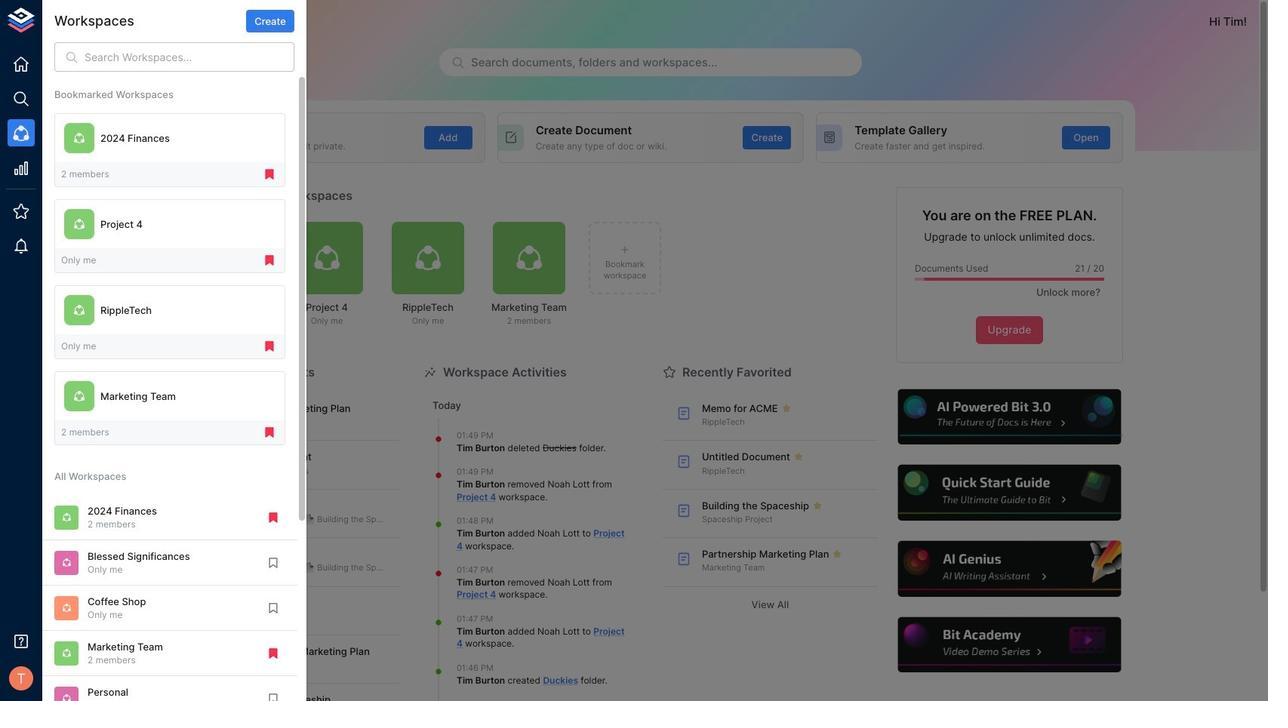 Task type: locate. For each thing, give the bounding box(es) containing it.
help image
[[897, 387, 1124, 447], [897, 463, 1124, 523], [897, 539, 1124, 599], [897, 616, 1124, 676]]

1 bookmark image from the top
[[267, 557, 280, 570]]

0 vertical spatial bookmark image
[[267, 557, 280, 570]]

remove bookmark image
[[263, 426, 276, 440], [267, 511, 280, 525]]

1 vertical spatial bookmark image
[[267, 602, 280, 615]]

2 vertical spatial bookmark image
[[267, 692, 280, 702]]

bookmark image
[[267, 557, 280, 570], [267, 602, 280, 615], [267, 692, 280, 702]]

1 vertical spatial remove bookmark image
[[267, 511, 280, 525]]

remove bookmark image
[[263, 168, 276, 181], [263, 254, 276, 268], [263, 340, 276, 354], [267, 647, 280, 661]]

1 help image from the top
[[897, 387, 1124, 447]]

2 help image from the top
[[897, 463, 1124, 523]]

3 help image from the top
[[897, 539, 1124, 599]]



Task type: vqa. For each thing, say whether or not it's contained in the screenshot.
Created
no



Task type: describe. For each thing, give the bounding box(es) containing it.
4 help image from the top
[[897, 616, 1124, 676]]

0 vertical spatial remove bookmark image
[[263, 426, 276, 440]]

Search Workspaces... text field
[[85, 42, 295, 72]]

3 bookmark image from the top
[[267, 692, 280, 702]]

2 bookmark image from the top
[[267, 602, 280, 615]]



